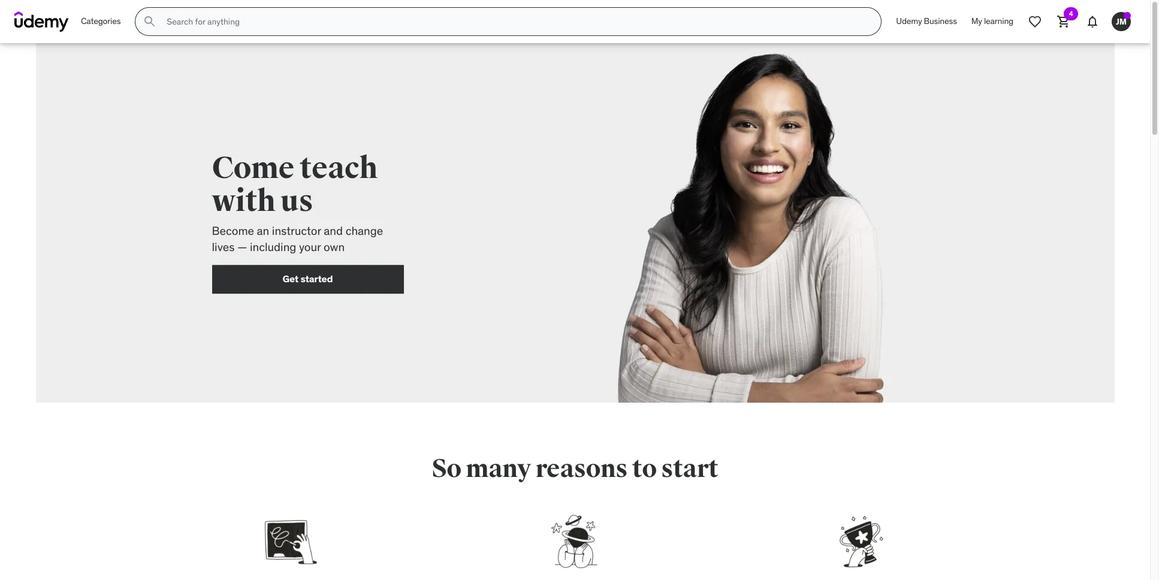 Task type: locate. For each thing, give the bounding box(es) containing it.
wishlist image
[[1029, 14, 1043, 29]]

get started link
[[212, 265, 404, 294]]

start
[[662, 454, 719, 485]]

—
[[237, 240, 247, 254]]

get
[[283, 273, 299, 285]]

Search for anything text field
[[165, 11, 867, 32]]

you have alerts image
[[1125, 12, 1132, 19]]

my
[[972, 16, 983, 27]]

teach
[[300, 150, 378, 187]]

reasons
[[536, 454, 628, 485]]

so
[[432, 454, 462, 485]]

so many reasons to start
[[432, 454, 719, 485]]

categories button
[[74, 7, 128, 36]]

come teach with us become an instructor and change lives — including your own
[[212, 150, 383, 254]]

business
[[925, 16, 958, 27]]

with
[[212, 183, 276, 220]]

my learning
[[972, 16, 1014, 27]]

udemy
[[897, 16, 923, 27]]

own
[[324, 240, 345, 254]]

notifications image
[[1086, 14, 1101, 29]]



Task type: describe. For each thing, give the bounding box(es) containing it.
get started
[[283, 273, 333, 285]]

udemy image
[[14, 11, 69, 32]]

submit search image
[[143, 14, 157, 29]]

change
[[346, 224, 383, 238]]

my learning link
[[965, 7, 1021, 36]]

instructor
[[272, 224, 321, 238]]

us
[[281, 183, 313, 220]]

become
[[212, 224, 254, 238]]

shopping cart with 4 items image
[[1057, 14, 1072, 29]]

jm link
[[1108, 7, 1137, 36]]

4
[[1070, 9, 1074, 18]]

learning
[[985, 16, 1014, 27]]

many
[[466, 454, 531, 485]]

categories
[[81, 16, 121, 27]]

4 link
[[1050, 7, 1079, 36]]

to
[[633, 454, 657, 485]]

udemy business link
[[890, 7, 965, 36]]

lives
[[212, 240, 235, 254]]

your
[[299, 240, 321, 254]]

come
[[212, 150, 294, 187]]

started
[[301, 273, 333, 285]]

jm
[[1117, 16, 1128, 27]]

and
[[324, 224, 343, 238]]

an
[[257, 224, 269, 238]]

udemy business
[[897, 16, 958, 27]]

including
[[250, 240, 296, 254]]



Task type: vqa. For each thing, say whether or not it's contained in the screenshot.
"Shopping cart with 0 items" image
no



